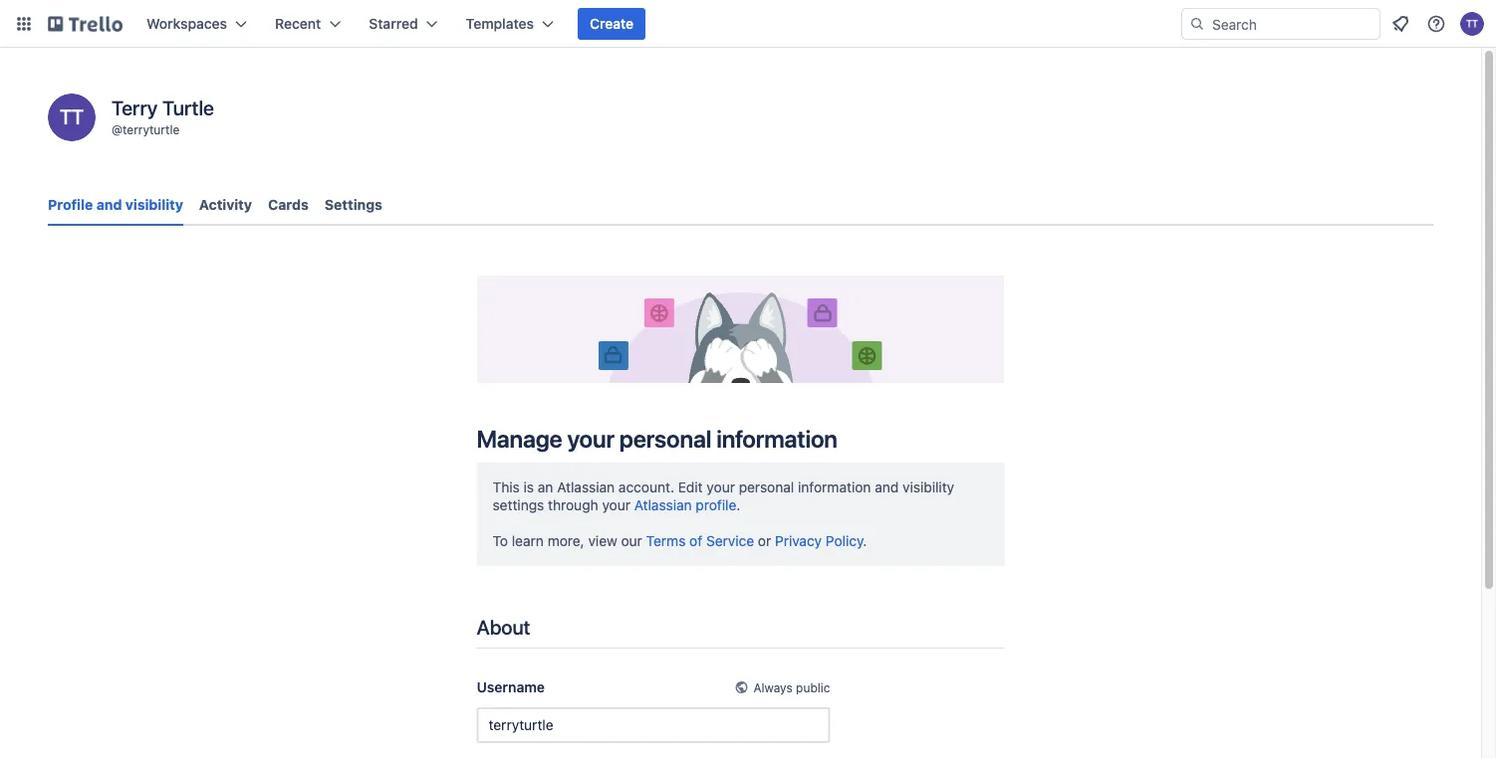 Task type: locate. For each thing, give the bounding box(es) containing it.
terms
[[646, 533, 686, 550]]

1 vertical spatial and
[[875, 479, 899, 496]]

0 horizontal spatial personal
[[619, 425, 711, 453]]

more,
[[548, 533, 584, 550]]

1 horizontal spatial personal
[[739, 479, 794, 496]]

. inside the . to learn more, view our
[[736, 497, 740, 514]]

an
[[538, 479, 553, 496]]

terms of service link
[[646, 533, 754, 550]]

your
[[567, 425, 614, 453], [707, 479, 735, 496], [602, 497, 630, 514]]

visibility
[[125, 197, 183, 213], [902, 479, 954, 496]]

personal up account.
[[619, 425, 711, 453]]

view
[[588, 533, 617, 550]]

1 vertical spatial atlassian
[[634, 497, 692, 514]]

through
[[548, 497, 598, 514]]

terry
[[112, 96, 158, 119]]

1 vertical spatial information
[[798, 479, 871, 496]]

1 vertical spatial visibility
[[902, 479, 954, 496]]

learn
[[512, 533, 544, 550]]

public
[[796, 681, 830, 695]]

2 vertical spatial your
[[602, 497, 630, 514]]

terryturtle
[[123, 123, 180, 136]]

and
[[96, 197, 122, 213], [875, 479, 899, 496]]

1 horizontal spatial terry turtle (terryturtle) image
[[1460, 12, 1484, 36]]

and inside this is an atlassian account. edit your personal information and visibility settings through your
[[875, 479, 899, 496]]

0 horizontal spatial and
[[96, 197, 122, 213]]

cards link
[[268, 187, 309, 223]]

this is an atlassian account. edit your personal information and visibility settings through your
[[493, 479, 954, 514]]

0 vertical spatial atlassian
[[557, 479, 615, 496]]

personal
[[619, 425, 711, 453], [739, 479, 794, 496]]

terry turtle (terryturtle) image right open information menu icon
[[1460, 12, 1484, 36]]

information
[[716, 425, 837, 453], [798, 479, 871, 496]]

atlassian up the through
[[557, 479, 615, 496]]

terry turtle (terryturtle) image
[[1460, 12, 1484, 36], [48, 94, 96, 141]]

profile and visibility
[[48, 197, 183, 213]]

your down account.
[[602, 497, 630, 514]]

open information menu image
[[1426, 14, 1446, 34]]

terms of service or privacy policy .
[[646, 533, 867, 550]]

service
[[706, 533, 754, 550]]

privacy
[[775, 533, 822, 550]]

activity link
[[199, 187, 252, 223]]

1 horizontal spatial .
[[863, 533, 867, 550]]

. up service
[[736, 497, 740, 514]]

our
[[621, 533, 642, 550]]

0 horizontal spatial atlassian
[[557, 479, 615, 496]]

personal up or
[[739, 479, 794, 496]]

0 horizontal spatial visibility
[[125, 197, 183, 213]]

profile
[[48, 197, 93, 213]]

. right the privacy
[[863, 533, 867, 550]]

atlassian
[[557, 479, 615, 496], [634, 497, 692, 514]]

1 vertical spatial personal
[[739, 479, 794, 496]]

0 horizontal spatial .
[[736, 497, 740, 514]]

or
[[758, 533, 771, 550]]

profile
[[696, 497, 736, 514]]

edit
[[678, 479, 703, 496]]

0 horizontal spatial terry turtle (terryturtle) image
[[48, 94, 96, 141]]

starred button
[[357, 8, 450, 40]]

information up this is an atlassian account. edit your personal information and visibility settings through your
[[716, 425, 837, 453]]

.
[[736, 497, 740, 514], [863, 533, 867, 550]]

your up the through
[[567, 425, 614, 453]]

your up profile
[[707, 479, 735, 496]]

manage
[[477, 425, 562, 453]]

1 horizontal spatial visibility
[[902, 479, 954, 496]]

0 vertical spatial .
[[736, 497, 740, 514]]

terry turtle @ terryturtle
[[112, 96, 214, 136]]

information up policy
[[798, 479, 871, 496]]

1 horizontal spatial and
[[875, 479, 899, 496]]

to
[[493, 533, 508, 550]]

atlassian down account.
[[634, 497, 692, 514]]

0 vertical spatial terry turtle (terryturtle) image
[[1460, 12, 1484, 36]]

recent
[[275, 15, 321, 32]]

terry turtle (terryturtle) image inside primary 'element'
[[1460, 12, 1484, 36]]

this
[[493, 479, 520, 496]]

terry turtle (terryturtle) image left '@'
[[48, 94, 96, 141]]

0 vertical spatial and
[[96, 197, 122, 213]]

templates
[[466, 15, 534, 32]]



Task type: describe. For each thing, give the bounding box(es) containing it.
is
[[524, 479, 534, 496]]

0 vertical spatial personal
[[619, 425, 711, 453]]

create button
[[578, 8, 646, 40]]

search image
[[1189, 16, 1205, 32]]

settings link
[[325, 187, 382, 223]]

policy
[[826, 533, 863, 550]]

always public
[[753, 681, 830, 695]]

workspaces
[[146, 15, 227, 32]]

activity
[[199, 197, 252, 213]]

back to home image
[[48, 8, 123, 40]]

privacy policy link
[[775, 533, 863, 550]]

Username text field
[[477, 708, 830, 744]]

1 vertical spatial .
[[863, 533, 867, 550]]

1 vertical spatial your
[[707, 479, 735, 496]]

0 vertical spatial information
[[716, 425, 837, 453]]

. to learn more, view our
[[493, 497, 740, 550]]

atlassian inside this is an atlassian account. edit your personal information and visibility settings through your
[[557, 479, 615, 496]]

profile and visibility link
[[48, 187, 183, 226]]

account.
[[618, 479, 674, 496]]

manage your personal information
[[477, 425, 837, 453]]

starred
[[369, 15, 418, 32]]

atlassian profile link
[[634, 497, 736, 514]]

turtle
[[162, 96, 214, 119]]

workspaces button
[[134, 8, 259, 40]]

1 horizontal spatial atlassian
[[634, 497, 692, 514]]

of
[[689, 533, 702, 550]]

@
[[112, 123, 123, 136]]

settings
[[493, 497, 544, 514]]

primary element
[[0, 0, 1496, 48]]

0 notifications image
[[1389, 12, 1412, 36]]

personal inside this is an atlassian account. edit your personal information and visibility settings through your
[[739, 479, 794, 496]]

always
[[753, 681, 793, 695]]

cards
[[268, 197, 309, 213]]

1 vertical spatial terry turtle (terryturtle) image
[[48, 94, 96, 141]]

about
[[477, 615, 530, 639]]

0 vertical spatial visibility
[[125, 197, 183, 213]]

visibility inside this is an atlassian account. edit your personal information and visibility settings through your
[[902, 479, 954, 496]]

settings
[[325, 197, 382, 213]]

atlassian profile
[[634, 497, 736, 514]]

0 vertical spatial your
[[567, 425, 614, 453]]

Search field
[[1205, 9, 1380, 39]]

templates button
[[454, 8, 566, 40]]

information inside this is an atlassian account. edit your personal information and visibility settings through your
[[798, 479, 871, 496]]

create
[[590, 15, 634, 32]]

username
[[477, 680, 545, 696]]

recent button
[[263, 8, 353, 40]]



Task type: vqa. For each thing, say whether or not it's contained in the screenshot.
the bottommost Business Icon
no



